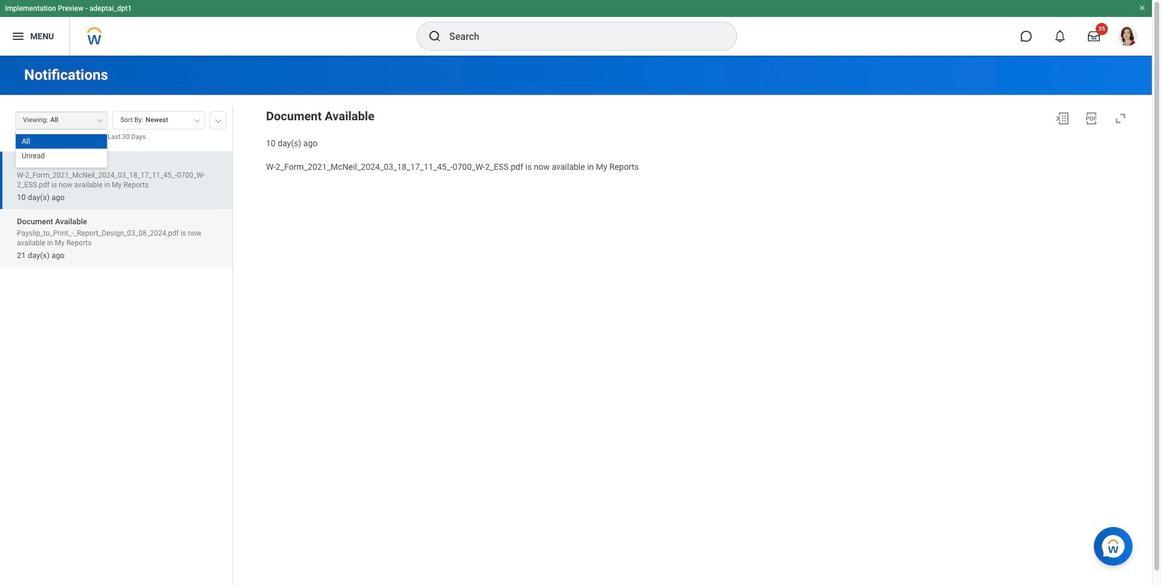 Task type: vqa. For each thing, say whether or not it's contained in the screenshot.
list containing Create ACA Measurement Period
no



Task type: describe. For each thing, give the bounding box(es) containing it.
justify image
[[11, 29, 25, 44]]

viewing list box
[[16, 134, 107, 163]]

inbox items list box
[[0, 151, 232, 586]]

search image
[[428, 29, 442, 44]]

export to excel image
[[1056, 111, 1071, 126]]

fullscreen image
[[1114, 111, 1129, 126]]

close environment banner image
[[1139, 4, 1147, 11]]

view printable version (pdf) image
[[1085, 111, 1100, 126]]

more image
[[215, 117, 222, 123]]



Task type: locate. For each thing, give the bounding box(es) containing it.
profile logan mcneil image
[[1119, 27, 1138, 48]]

Search Workday  search field
[[450, 23, 712, 50]]

main content
[[0, 56, 1153, 586]]

region
[[266, 107, 1133, 149]]

inbox large image
[[1089, 30, 1101, 42]]

banner
[[0, 0, 1153, 56]]

notifications large image
[[1055, 30, 1067, 42]]

tab panel
[[0, 106, 232, 586]]



